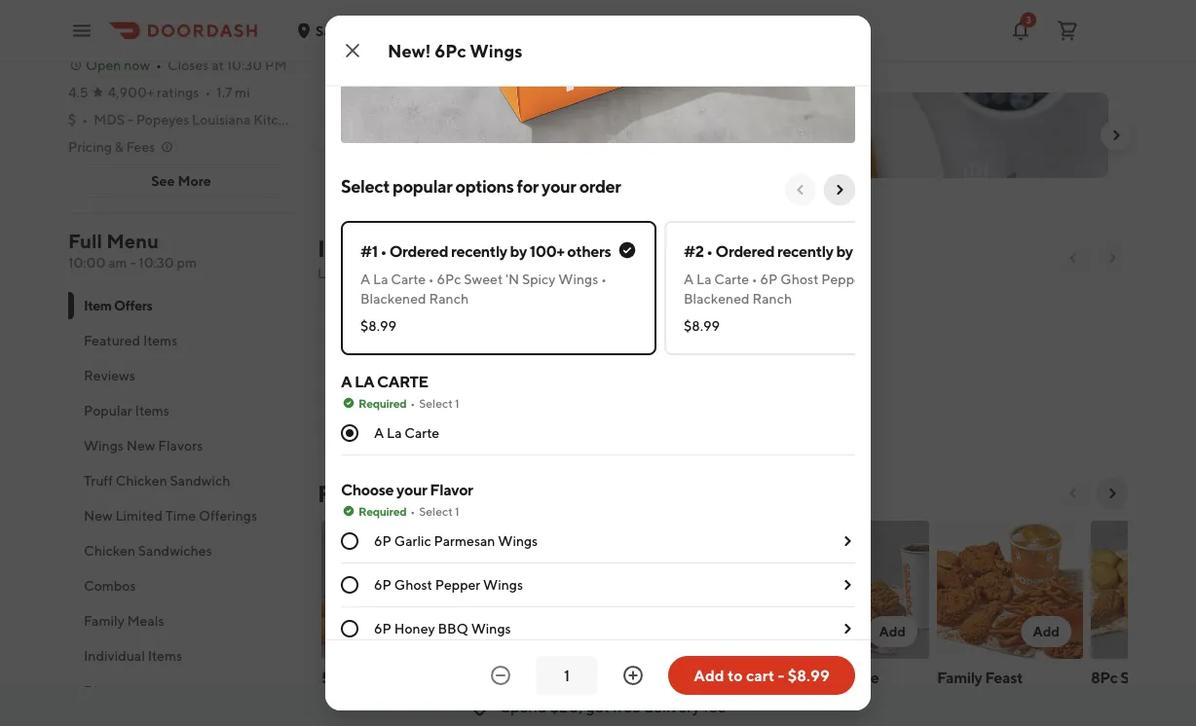 Task type: describe. For each thing, give the bounding box(es) containing it.
0 vertical spatial order
[[579, 175, 621, 196]]

1.7
[[217, 84, 232, 100]]

- for $
[[127, 112, 133, 128]]

open menu image
[[70, 19, 94, 42]]

12pc signature chicken family meal image
[[475, 521, 622, 660]]

truff
[[84, 473, 113, 489]]

a for a la carte • 6pc sweet 'n spicy wings • blackened ranch
[[360, 271, 370, 287]]

reviews button
[[68, 358, 294, 394]]

to inside the get 40% off your first 2 orders. save up to $10 on orders $15+.  use code 40deal, valid for 45 days
[[649, 101, 665, 122]]

new limited time offerings
[[84, 508, 257, 524]]

6p for 6p garlic parmesan wings
[[374, 533, 392, 549]]

wings down parmesan
[[483, 577, 523, 593]]

add button for family feast
[[1021, 617, 1072, 648]]

add for 3pc signature chicken combo
[[879, 624, 906, 640]]

$15+
[[493, 407, 521, 423]]

offerings
[[199, 508, 257, 524]]

see more
[[151, 173, 211, 189]]

your inside the get 40% off your first 2 orders. save up to $10 on orders $15+.  use code 40deal, valid for 45 days
[[445, 101, 480, 122]]

spicy inside a la carte • 6pc sweet 'n spicy wings • blackened ranch
[[522, 271, 556, 287]]

order
[[393, 13, 431, 29]]

0 vertical spatial next button of carousel image
[[1109, 128, 1124, 143]]

6P Garlic Parmesan Wings radio
[[341, 533, 358, 550]]

carte for ranch
[[714, 271, 749, 287]]

previous image
[[793, 182, 809, 198]]

free
[[613, 698, 641, 717]]

• inside choose your flavor group
[[410, 505, 415, 518]]

sandwiches
[[138, 543, 212, 559]]

your inside new! 6pc wings 6pc crispy chicken wings hand battered and breaded, then tossed in your wing flavor choice. $8.99
[[334, 372, 362, 388]]

0 vertical spatial select
[[341, 175, 390, 196]]

popular items button
[[68, 394, 294, 429]]

by for 100+
[[510, 242, 527, 261]]

add to cart - $8.99 button
[[668, 657, 855, 696]]

- for add
[[778, 667, 785, 685]]

group order button
[[338, 6, 443, 37]]

get
[[586, 698, 610, 717]]

offers for item offers limit one discount per order
[[372, 234, 441, 262]]

orders
[[403, 125, 452, 146]]

pepper inside a la carte • 6p ghost pepper wings • blackened ranch
[[821, 271, 867, 287]]

hand
[[493, 333, 524, 349]]

family feast image
[[937, 521, 1083, 660]]

diego
[[342, 22, 380, 38]]

orders
[[449, 407, 490, 423]]

#2
[[684, 242, 704, 261]]

signature for combo
[[812, 669, 879, 687]]

choose your flavor
[[341, 481, 473, 499]]

ghost inside choose your flavor group
[[394, 577, 432, 593]]

popular items
[[84, 403, 169, 419]]

louisiana
[[192, 112, 251, 128]]

ranch inside a la carte • 6p ghost pepper wings • blackened ranch
[[752, 291, 792, 307]]

6p garlic parmesan wings
[[374, 533, 538, 549]]

50+
[[856, 242, 883, 261]]

chicken inside spicy chicken sandwich combo
[[669, 669, 727, 687]]

#1 • ordered recently by 100+ others
[[360, 242, 611, 261]]

family for feast
[[937, 669, 982, 687]]

$18.48
[[321, 694, 363, 710]]

get
[[349, 101, 379, 122]]

a la carte group
[[341, 371, 855, 456]]

1 vertical spatial on
[[431, 407, 446, 423]]

6P Ghost Pepper Wings radio
[[341, 577, 358, 594]]

1 horizontal spatial 10:30
[[227, 57, 262, 73]]

$0.00
[[819, 6, 863, 24]]

group order
[[350, 13, 431, 29]]

0 horizontal spatial new
[[84, 508, 113, 524]]

sandwich for truff chicken sandwich
[[170, 473, 230, 489]]

garlic
[[394, 533, 431, 549]]

item for item offers
[[84, 298, 112, 314]]

wings new flavors
[[84, 438, 203, 454]]

&
[[115, 139, 123, 155]]

items inside heading
[[421, 480, 481, 508]]

'n
[[506, 271, 519, 287]]

fees
[[126, 139, 155, 155]]

limited
[[115, 508, 163, 524]]

featured items heading
[[318, 478, 481, 509]]

8pc signature chicken family button
[[1087, 517, 1196, 727]]

honey
[[394, 621, 435, 637]]

6p honey bbq wings
[[374, 621, 511, 637]]

limit
[[318, 265, 349, 282]]

spend
[[501, 698, 547, 717]]

battered
[[334, 352, 388, 368]]

choose your flavor group
[[341, 479, 855, 727]]

item offers heading
[[318, 233, 441, 264]]

2 vertical spatial next button of carousel image
[[1105, 486, 1120, 502]]

add button for 3pc signature chicken combo
[[867, 617, 918, 648]]

group
[[350, 13, 390, 29]]

spicy chicken sandwich combo image
[[629, 521, 775, 660]]

wings inside a la carte • 6pc sweet 'n spicy wings • blackened ranch
[[558, 271, 598, 287]]

2
[[516, 101, 526, 122]]

5pc tenders combo image
[[321, 521, 468, 660]]

chicken inside 12pc signature chicken family meal
[[475, 690, 533, 709]]

combos button
[[68, 569, 294, 604]]

a for a la carte
[[374, 425, 384, 441]]

save
[[585, 101, 622, 122]]

next image
[[832, 182, 848, 198]]

combo for 3pc signature chicken combo
[[843, 690, 894, 709]]

sandwich for spicy chicken sandwich combo
[[629, 690, 696, 709]]

combo for spicy chicken sandwich combo
[[699, 690, 750, 709]]

san
[[316, 22, 339, 38]]

chicken inside 8pc signature chicken family
[[1091, 690, 1148, 709]]

meals
[[127, 613, 164, 629]]

45
[[413, 148, 434, 169]]

truff chicken sandwich button
[[68, 464, 294, 499]]

kitchen
[[254, 112, 302, 128]]

code
[[531, 125, 570, 146]]

add for 12pc signature chicken family meal
[[571, 624, 598, 640]]

parmesan
[[434, 533, 495, 549]]

item offers
[[84, 298, 152, 314]]

blackened inside a la carte • 6pc sweet 'n spicy wings • blackened ranch
[[360, 291, 426, 307]]

dinners
[[84, 683, 132, 699]]

up
[[625, 101, 646, 122]]

Current quantity is 1 number field
[[547, 665, 586, 687]]

4.5
[[68, 84, 88, 100]]

$ • mds - popeyes louisiana kitchen
[[68, 112, 302, 128]]

popular
[[393, 175, 452, 196]]

wings up first
[[470, 40, 523, 61]]

combos
[[84, 578, 136, 594]]

3
[[1026, 14, 1032, 25]]

close new! 6pc wings image
[[341, 39, 364, 62]]

wings up the 'a la carte'
[[389, 407, 428, 423]]

bbq
[[438, 621, 468, 637]]

4,900+ ratings •
[[108, 84, 211, 100]]

wings inside button
[[84, 438, 124, 454]]

by for 50+
[[836, 242, 853, 261]]

6pc up "battered"
[[334, 333, 358, 349]]

time
[[1031, 24, 1059, 40]]

dashpass
[[90, 30, 150, 46]]

on inside the get 40% off your first 2 orders. save up to $10 on orders $15+.  use code 40deal, valid for 45 days
[[380, 125, 400, 146]]

reviews
[[84, 368, 135, 384]]

for inside the get 40% off your first 2 orders. save up to $10 on orders $15+.  use code 40deal, valid for 45 days
[[388, 148, 410, 169]]

ordered for #1
[[389, 242, 448, 261]]

wings new flavors button
[[68, 429, 294, 464]]

combo inside 5pc tenders combo $18.48
[[409, 669, 460, 687]]

a for a la carte
[[341, 373, 352, 391]]

6pc up off
[[435, 40, 466, 61]]

family inside 12pc signature chicken family meal
[[535, 690, 581, 709]]

mds
[[94, 112, 125, 128]]

items for "individual items" button
[[148, 648, 182, 664]]

wings inside new! 6pc wings 6pc crispy chicken wings hand battered and breaded, then tossed in your wing flavor choice. $8.99
[[403, 307, 448, 326]]

40%
[[382, 101, 418, 122]]

delivery inside $0.00 delivery fee
[[805, 24, 854, 40]]

$8.99 inside button
[[788, 667, 830, 685]]

6pc inside a la carte • 6pc sweet 'n spicy wings • blackened ranch
[[437, 271, 461, 287]]

1 horizontal spatial featured items
[[318, 480, 481, 508]]

add inside button
[[694, 667, 725, 685]]

featured inside button
[[84, 333, 140, 349]]

add button for 12pc signature chicken family meal
[[560, 617, 610, 648]]

sweet
[[464, 271, 503, 287]]

spicy inside spicy chicken sandwich combo
[[629, 669, 667, 687]]

0 horizontal spatial previous button of carousel image
[[321, 128, 337, 143]]

pricing & fees
[[68, 139, 155, 155]]

chicken
[[404, 333, 452, 349]]

new! 6pc wings 6pc crispy chicken wings hand battered and breaded, then tossed in your wing flavor choice. $8.99
[[334, 307, 561, 396]]

chicken inside chicken sandwiches button
[[84, 543, 135, 559]]

- inside full menu 10:00 am - 10:30 pm
[[130, 255, 136, 271]]

1.7 mi
[[217, 84, 250, 100]]

$8.99 down #2
[[684, 318, 720, 334]]

a la carte
[[341, 373, 428, 391]]

per
[[435, 265, 455, 282]]

required for la
[[358, 396, 406, 410]]

new! for new! 6pc wings
[[388, 40, 431, 61]]

open now
[[86, 57, 150, 73]]

menu
[[106, 230, 159, 253]]

12pc
[[475, 669, 507, 687]]

6pc
[[364, 407, 387, 423]]

recently for 100+
[[451, 242, 507, 261]]

delivery inside the 26 min delivery time
[[979, 24, 1028, 40]]

tossed
[[507, 352, 547, 368]]

free 6pc wings on orders $15+
[[334, 407, 521, 423]]



Task type: locate. For each thing, give the bounding box(es) containing it.
select popular options for your order
[[341, 175, 621, 196]]

1 horizontal spatial combo
[[699, 690, 750, 709]]

items for featured items button
[[143, 333, 178, 349]]

0 horizontal spatial pepper
[[435, 577, 481, 593]]

add for family feast
[[1033, 624, 1060, 640]]

featured items down item offers
[[84, 333, 178, 349]]

san diego zoo button
[[296, 22, 427, 38]]

san diego zoo
[[316, 22, 408, 38]]

signature
[[510, 669, 577, 687], [812, 669, 879, 687], [1120, 669, 1187, 687]]

1 vertical spatial new
[[84, 508, 113, 524]]

add button down '6p ghost pepper wings'
[[406, 617, 456, 648]]

carte inside a la carte • 6pc sweet 'n spicy wings • blackened ranch
[[391, 271, 426, 287]]

1 horizontal spatial for
[[517, 175, 539, 196]]

1 horizontal spatial pepper
[[821, 271, 867, 287]]

• select 1 inside a la carte group
[[410, 396, 460, 410]]

1 horizontal spatial family
[[535, 690, 581, 709]]

wings down 50+
[[870, 271, 909, 287]]

ranch inside a la carte • 6pc sweet 'n spicy wings • blackened ranch
[[429, 291, 469, 307]]

1 horizontal spatial featured
[[318, 480, 416, 508]]

offers
[[372, 234, 441, 262], [114, 298, 152, 314]]

0 horizontal spatial on
[[380, 125, 400, 146]]

• select 1
[[410, 396, 460, 410], [410, 505, 460, 518]]

on down 40%
[[380, 125, 400, 146]]

offers inside item offers limit one discount per order
[[372, 234, 441, 262]]

for right options
[[517, 175, 539, 196]]

recently up a la carte • 6p ghost pepper wings • blackened ranch
[[777, 242, 833, 261]]

add button for spicy chicken sandwich combo
[[714, 617, 764, 648]]

pepper
[[821, 271, 867, 287], [435, 577, 481, 593]]

add left the 8pc signature chicken family button
[[1033, 624, 1060, 640]]

featured items up the garlic
[[318, 480, 481, 508]]

more
[[178, 173, 211, 189]]

crispy
[[361, 333, 401, 349]]

offers for item offers
[[114, 298, 152, 314]]

2 others from the left
[[886, 242, 930, 261]]

0 vertical spatial on
[[380, 125, 400, 146]]

in
[[550, 352, 561, 368]]

la for a la carte
[[387, 425, 402, 441]]

family for meals
[[84, 613, 124, 629]]

flavor
[[430, 481, 473, 499]]

0 vertical spatial ghost
[[781, 271, 819, 287]]

featured up reviews
[[84, 333, 140, 349]]

spicy chicken sandwich combo
[[629, 669, 750, 709]]

family inside 'family feast $35.99'
[[937, 669, 982, 687]]

0 items, open order cart image
[[1056, 19, 1079, 42]]

chicken down wings new flavors
[[116, 473, 167, 489]]

offers up discount
[[372, 234, 441, 262]]

2 • select 1 from the top
[[410, 505, 460, 518]]

a
[[360, 271, 370, 287], [684, 271, 694, 287], [341, 373, 352, 391], [374, 425, 384, 441]]

la inside group
[[387, 425, 402, 441]]

0 horizontal spatial item
[[84, 298, 112, 314]]

items up 6p garlic parmesan wings
[[421, 480, 481, 508]]

#1
[[360, 242, 378, 261]]

0 horizontal spatial order
[[458, 265, 491, 282]]

1 recently from the left
[[451, 242, 507, 261]]

items up 'reviews' button
[[143, 333, 178, 349]]

ghost down #2 • ordered recently by 50+ others on the top of the page
[[781, 271, 819, 287]]

4,900+
[[108, 84, 154, 100]]

items for popular items button
[[135, 403, 169, 419]]

signature for family
[[510, 669, 577, 687]]

choice.
[[435, 372, 479, 388]]

signature inside 8pc signature chicken family
[[1120, 669, 1187, 687]]

3 signature from the left
[[1120, 669, 1187, 687]]

1 signature from the left
[[510, 669, 577, 687]]

• select 1 for flavor
[[410, 505, 460, 518]]

new down truff at bottom
[[84, 508, 113, 524]]

your down code
[[542, 175, 576, 196]]

sandwich down "wings new flavors" button
[[170, 473, 230, 489]]

0 vertical spatial fee
[[857, 24, 877, 40]]

select for la
[[419, 396, 453, 410]]

a left la
[[341, 373, 352, 391]]

0 vertical spatial featured items
[[84, 333, 178, 349]]

your down "battered"
[[334, 372, 362, 388]]

on left orders
[[431, 407, 446, 423]]

signature right "3pc"
[[812, 669, 879, 687]]

0 horizontal spatial 10:30
[[139, 255, 174, 271]]

discount
[[378, 265, 432, 282]]

carte for blackened
[[391, 271, 426, 287]]

la inside a la carte • 6p ghost pepper wings • blackened ranch
[[697, 271, 712, 287]]

2 ordered from the left
[[716, 242, 775, 261]]

add button up current quantity is 1 number field
[[560, 617, 610, 648]]

0 horizontal spatial others
[[567, 242, 611, 261]]

truff chicken sandwich
[[84, 473, 230, 489]]

1 • select 1 from the top
[[410, 396, 460, 410]]

0 horizontal spatial sandwich
[[170, 473, 230, 489]]

wings right parmesan
[[498, 533, 538, 549]]

blackened inside a la carte • 6p ghost pepper wings • blackened ranch
[[684, 291, 750, 307]]

1 inside a la carte group
[[455, 396, 460, 410]]

5pc tenders combo $18.48
[[321, 669, 460, 710]]

0 horizontal spatial spicy
[[522, 271, 556, 287]]

0 horizontal spatial family
[[84, 613, 124, 629]]

recently for 50+
[[777, 242, 833, 261]]

10:30 right at
[[227, 57, 262, 73]]

0 horizontal spatial signature
[[510, 669, 577, 687]]

chicken up combos
[[84, 543, 135, 559]]

1 horizontal spatial blackened
[[684, 291, 750, 307]]

individual items button
[[68, 639, 294, 674]]

1 horizontal spatial by
[[836, 242, 853, 261]]

previous button of carousel image
[[1066, 250, 1081, 266]]

12pc signature chicken family meal
[[475, 669, 618, 709]]

2 signature from the left
[[812, 669, 879, 687]]

1 vertical spatial family
[[937, 669, 982, 687]]

at
[[212, 57, 224, 73]]

• select 1 inside choose your flavor group
[[410, 505, 460, 518]]

by left 50+
[[836, 242, 853, 261]]

combo down 6p honey bbq wings
[[409, 669, 460, 687]]

combo inside 3pc signature chicken combo
[[843, 690, 894, 709]]

options
[[455, 175, 514, 196]]

add for 5pc tenders combo
[[417, 624, 444, 640]]

0 vertical spatial featured
[[84, 333, 140, 349]]

la for a la carte • 6p ghost pepper wings • blackened ranch
[[697, 271, 712, 287]]

la
[[373, 271, 388, 287], [697, 271, 712, 287], [387, 425, 402, 441]]

decrease quantity by 1 image
[[489, 664, 512, 688]]

carte down #2 • ordered recently by 50+ others on the top of the page
[[714, 271, 749, 287]]

sandwich inside button
[[170, 473, 230, 489]]

1 vertical spatial offers
[[114, 298, 152, 314]]

0 horizontal spatial blackened
[[360, 291, 426, 307]]

0 vertical spatial family
[[84, 613, 124, 629]]

a la carte • 6p ghost pepper wings • blackened ranch
[[684, 271, 918, 307]]

select down the flavor on the bottom left of the page
[[419, 505, 453, 518]]

la inside a la carte • 6pc sweet 'n spicy wings • blackened ranch
[[373, 271, 388, 287]]

la
[[355, 373, 374, 391]]

featured items inside featured items button
[[84, 333, 178, 349]]

sandwich down "increase quantity by 1" icon at the right of the page
[[629, 690, 696, 709]]

la down the 6pc
[[387, 425, 402, 441]]

1 horizontal spatial item
[[318, 234, 367, 262]]

mi
[[235, 84, 250, 100]]

dialog
[[325, 0, 980, 727]]

2 1 from the top
[[455, 505, 460, 518]]

2 required from the top
[[358, 505, 406, 518]]

0 horizontal spatial ghost
[[394, 577, 432, 593]]

pepper down 50+
[[821, 271, 867, 287]]

a inside a la carte • 6p ghost pepper wings • blackened ranch
[[684, 271, 694, 287]]

6p for 6p ghost pepper wings
[[374, 577, 392, 593]]

item offers limit one discount per order
[[318, 234, 491, 282]]

add left cart
[[694, 667, 725, 685]]

chicken inside 3pc signature chicken combo
[[783, 690, 840, 709]]

1 vertical spatial ghost
[[394, 577, 432, 593]]

item for item offers limit one discount per order
[[318, 234, 367, 262]]

0 horizontal spatial featured items
[[84, 333, 178, 349]]

select down valid
[[341, 175, 390, 196]]

wings down popular
[[84, 438, 124, 454]]

1 add button from the left
[[406, 617, 456, 648]]

2 horizontal spatial delivery
[[979, 24, 1028, 40]]

1 vertical spatial to
[[728, 667, 743, 685]]

ranch down #2 • ordered recently by 50+ others on the top of the page
[[752, 291, 792, 307]]

combo down cart
[[699, 690, 750, 709]]

1 vertical spatial order
[[458, 265, 491, 282]]

spend $20, get free delivery fee
[[501, 698, 726, 717]]

0 vertical spatial offers
[[372, 234, 441, 262]]

wing
[[364, 372, 394, 388]]

• select 1 down flavor
[[410, 396, 460, 410]]

add up 3pc signature chicken combo
[[879, 624, 906, 640]]

10:30 inside full menu 10:00 am - 10:30 pm
[[139, 255, 174, 271]]

first
[[483, 101, 513, 122]]

1 for a la carte
[[455, 396, 460, 410]]

4 add button from the left
[[867, 617, 918, 648]]

spicy
[[522, 271, 556, 287], [629, 669, 667, 687]]

6pc up crispy
[[374, 307, 400, 326]]

pepper inside choose your flavor group
[[435, 577, 481, 593]]

order inside item offers limit one discount per order
[[458, 265, 491, 282]]

0 horizontal spatial to
[[649, 101, 665, 122]]

orders.
[[529, 101, 582, 122]]

add button up feast
[[1021, 617, 1072, 648]]

ranch down per at the left top of the page
[[429, 291, 469, 307]]

chicken left cart
[[669, 669, 727, 687]]

1 vertical spatial 10:30
[[139, 255, 174, 271]]

carte down free 6pc wings on orders $15+
[[405, 425, 439, 441]]

0 vertical spatial to
[[649, 101, 665, 122]]

new! up crispy
[[334, 307, 371, 326]]

add up cart
[[725, 624, 752, 640]]

1 vertical spatial required
[[358, 505, 406, 518]]

signature inside 12pc signature chicken family meal
[[510, 669, 577, 687]]

6pc left sweet
[[437, 271, 461, 287]]

open
[[86, 57, 121, 73]]

your left the flavor on the bottom left of the page
[[397, 481, 427, 499]]

blackened down #2
[[684, 291, 750, 307]]

popular
[[84, 403, 132, 419]]

carte
[[391, 271, 426, 287], [714, 271, 749, 287], [405, 425, 439, 441]]

2 vertical spatial -
[[778, 667, 785, 685]]

1 horizontal spatial on
[[431, 407, 446, 423]]

1 down the flavor on the bottom left of the page
[[455, 505, 460, 518]]

26
[[996, 6, 1014, 25]]

order
[[579, 175, 621, 196], [458, 265, 491, 282]]

#2 • ordered recently by 50+ others
[[684, 242, 930, 261]]

ratings
[[157, 84, 199, 100]]

choose
[[341, 481, 394, 499]]

new
[[126, 438, 155, 454], [84, 508, 113, 524]]

add button for 5pc tenders combo
[[406, 617, 456, 648]]

fee
[[857, 24, 877, 40], [704, 698, 726, 717]]

10:30 left pm
[[139, 255, 174, 271]]

2 by from the left
[[836, 242, 853, 261]]

1 ranch from the left
[[429, 291, 469, 307]]

2 horizontal spatial combo
[[843, 690, 894, 709]]

1 vertical spatial sandwich
[[629, 690, 696, 709]]

new! down zoo
[[388, 40, 431, 61]]

items
[[143, 333, 178, 349], [135, 403, 169, 419], [421, 480, 481, 508], [148, 648, 182, 664]]

notification bell image
[[1009, 19, 1033, 42]]

a down the 6pc
[[374, 425, 384, 441]]

add up current quantity is 1 number field
[[571, 624, 598, 640]]

0 horizontal spatial ordered
[[389, 242, 448, 261]]

0 vertical spatial required
[[358, 396, 406, 410]]

6p inside a la carte • 6p ghost pepper wings • blackened ranch
[[760, 271, 778, 287]]

flavor
[[397, 372, 432, 388]]

1 vertical spatial previous button of carousel image
[[1066, 486, 1081, 502]]

1 vertical spatial featured items
[[318, 480, 481, 508]]

time
[[165, 508, 196, 524]]

6p down #2 • ordered recently by 50+ others on the top of the page
[[760, 271, 778, 287]]

family up $35.99
[[937, 669, 982, 687]]

1 vertical spatial spicy
[[629, 669, 667, 687]]

0 vertical spatial 1
[[455, 396, 460, 410]]

add to cart - $8.99
[[694, 667, 830, 685]]

5 add button from the left
[[1021, 617, 1072, 648]]

add button up 3pc signature chicken combo
[[867, 617, 918, 648]]

signature up the spend
[[510, 669, 577, 687]]

increase quantity by 1 image
[[622, 664, 645, 688]]

full menu 10:00 am - 10:30 pm
[[68, 230, 197, 271]]

a la carte
[[374, 425, 439, 441]]

1 by from the left
[[510, 242, 527, 261]]

a inside a la carte • 6pc sweet 'n spicy wings • blackened ranch
[[360, 271, 370, 287]]

ordered right #2
[[716, 242, 775, 261]]

1 vertical spatial pepper
[[435, 577, 481, 593]]

chicken inside truff chicken sandwich button
[[116, 473, 167, 489]]

your up $15+.
[[445, 101, 480, 122]]

select down choice.
[[419, 396, 453, 410]]

6p right 6p ghost pepper wings option
[[374, 577, 392, 593]]

fee inside $0.00 delivery fee
[[857, 24, 877, 40]]

1 ordered from the left
[[389, 242, 448, 261]]

recently up sweet
[[451, 242, 507, 261]]

1 required from the top
[[358, 396, 406, 410]]

items up wings new flavors
[[135, 403, 169, 419]]

2 vertical spatial family
[[535, 690, 581, 709]]

$8.99 inside new! 6pc wings 6pc crispy chicken wings hand battered and breaded, then tossed in your wing flavor choice. $8.99
[[334, 379, 370, 396]]

your inside group
[[397, 481, 427, 499]]

$8.99 right cart
[[788, 667, 830, 685]]

previous button of carousel image
[[321, 128, 337, 143], [1066, 486, 1081, 502]]

1 others from the left
[[567, 242, 611, 261]]

others for #1 • ordered recently by 100+ others
[[567, 242, 611, 261]]

• select 1 for carte
[[410, 396, 460, 410]]

1 horizontal spatial signature
[[812, 669, 879, 687]]

-
[[127, 112, 133, 128], [130, 255, 136, 271], [778, 667, 785, 685]]

1 horizontal spatial new!
[[388, 40, 431, 61]]

1 down choice.
[[455, 396, 460, 410]]

1 vertical spatial fee
[[704, 698, 726, 717]]

order down 40deal,
[[579, 175, 621, 196]]

item down 10:00
[[84, 298, 112, 314]]

off
[[421, 101, 442, 122]]

1 horizontal spatial ranch
[[752, 291, 792, 307]]

6p left honey
[[374, 621, 392, 637]]

1 for choose your flavor
[[455, 505, 460, 518]]

spicy right 'n
[[522, 271, 556, 287]]

1 vertical spatial -
[[130, 255, 136, 271]]

0 vertical spatial sandwich
[[170, 473, 230, 489]]

blackened down discount
[[360, 291, 426, 307]]

1 horizontal spatial fee
[[857, 24, 877, 40]]

select
[[341, 175, 390, 196], [419, 396, 453, 410], [419, 505, 453, 518]]

to right up
[[649, 101, 665, 122]]

0 horizontal spatial fee
[[704, 698, 726, 717]]

100+
[[530, 242, 564, 261]]

new!
[[388, 40, 431, 61], [334, 307, 371, 326]]

6P Honey BBQ Wings radio
[[341, 621, 358, 638]]

3pc signature chicken combo
[[783, 669, 894, 709]]

for
[[388, 148, 410, 169], [517, 175, 539, 196]]

signature inside 3pc signature chicken combo
[[812, 669, 879, 687]]

0 horizontal spatial by
[[510, 242, 527, 261]]

see
[[151, 173, 175, 189]]

featured items button
[[68, 323, 294, 358]]

offers down am
[[114, 298, 152, 314]]

chicken down 8pc
[[1091, 690, 1148, 709]]

1 vertical spatial next button of carousel image
[[1105, 250, 1120, 266]]

carte inside a la carte • 6p ghost pepper wings • blackened ranch
[[714, 271, 749, 287]]

chicken down "3pc"
[[783, 690, 840, 709]]

2 recently from the left
[[777, 242, 833, 261]]

required inside choose your flavor group
[[358, 505, 406, 518]]

required for your
[[358, 505, 406, 518]]

10:30
[[227, 57, 262, 73], [139, 255, 174, 271]]

signature right 8pc
[[1120, 669, 1187, 687]]

others for #2 • ordered recently by 50+ others
[[886, 242, 930, 261]]

- inside button
[[778, 667, 785, 685]]

1 vertical spatial for
[[517, 175, 539, 196]]

a down #2
[[684, 271, 694, 287]]

dialog containing new! 6pc wings
[[325, 0, 980, 727]]

1 horizontal spatial new
[[126, 438, 155, 454]]

items down family meals button in the left bottom of the page
[[148, 648, 182, 664]]

required inside a la carte group
[[358, 396, 406, 410]]

0 horizontal spatial offers
[[114, 298, 152, 314]]

0 horizontal spatial delivery
[[644, 698, 700, 717]]

pm
[[177, 255, 197, 271]]

and
[[391, 352, 414, 368]]

1 horizontal spatial ordered
[[716, 242, 775, 261]]

1 horizontal spatial offers
[[372, 234, 441, 262]]

$8.99 up "battered"
[[360, 318, 396, 334]]

free
[[334, 407, 362, 423]]

select inside a la carte group
[[419, 396, 453, 410]]

ordered for #2
[[716, 242, 775, 261]]

wings right bbq
[[471, 621, 511, 637]]

select for your
[[419, 505, 453, 518]]

featured inside heading
[[318, 480, 416, 508]]

A La Carte radio
[[341, 425, 358, 442]]

carte left per at the left top of the page
[[391, 271, 426, 287]]

add down '6p ghost pepper wings'
[[417, 624, 444, 640]]

add for spicy chicken sandwich combo
[[725, 624, 752, 640]]

required
[[358, 396, 406, 410], [358, 505, 406, 518]]

la down #1
[[373, 271, 388, 287]]

carte inside group
[[405, 425, 439, 441]]

a for a la carte • 6p ghost pepper wings • blackened ranch
[[684, 271, 694, 287]]

1 horizontal spatial recently
[[777, 242, 833, 261]]

0 horizontal spatial recently
[[451, 242, 507, 261]]

la for a la carte • 6pc sweet 'n spicy wings • blackened ranch
[[373, 271, 388, 287]]

next button of carousel image
[[1109, 128, 1124, 143], [1105, 250, 1120, 266], [1105, 486, 1120, 502]]

to
[[649, 101, 665, 122], [728, 667, 743, 685]]

featured
[[84, 333, 140, 349], [318, 480, 416, 508]]

3 add button from the left
[[714, 617, 764, 648]]

item inside item offers limit one discount per order
[[318, 234, 367, 262]]

recently
[[451, 242, 507, 261], [777, 242, 833, 261]]

items inside button
[[148, 648, 182, 664]]

1 horizontal spatial sandwich
[[629, 690, 696, 709]]

• select 1 down the flavor on the bottom left of the page
[[410, 505, 460, 518]]

individual
[[84, 648, 145, 664]]

0 horizontal spatial ranch
[[429, 291, 469, 307]]

2 horizontal spatial family
[[937, 669, 982, 687]]

new! for new! 6pc wings 6pc crispy chicken wings hand battered and breaded, then tossed in your wing flavor choice. $8.99
[[334, 307, 371, 326]]

0 vertical spatial new!
[[388, 40, 431, 61]]

feast
[[985, 669, 1023, 687]]

delivery
[[979, 24, 1028, 40], [805, 24, 854, 40], [644, 698, 700, 717]]

others right 100+ at the top
[[567, 242, 611, 261]]

• inside a la carte group
[[410, 396, 415, 410]]

1 horizontal spatial spicy
[[629, 669, 667, 687]]

0 horizontal spatial combo
[[409, 669, 460, 687]]

1 vertical spatial new!
[[334, 307, 371, 326]]

individual items
[[84, 648, 182, 664]]

by left 100+ at the top
[[510, 242, 527, 261]]

1 1 from the top
[[455, 396, 460, 410]]

0 vertical spatial -
[[127, 112, 133, 128]]

a down #1
[[360, 271, 370, 287]]

1 horizontal spatial others
[[886, 242, 930, 261]]

wings down 100+ at the top
[[558, 271, 598, 287]]

2 ranch from the left
[[752, 291, 792, 307]]

new! inside new! 6pc wings 6pc crispy chicken wings hand battered and breaded, then tossed in your wing flavor choice. $8.99
[[334, 307, 371, 326]]

2 blackened from the left
[[684, 291, 750, 307]]

spicy up free
[[629, 669, 667, 687]]

1 horizontal spatial delivery
[[805, 24, 854, 40]]

2 add button from the left
[[560, 617, 610, 648]]

0 vertical spatial item
[[318, 234, 367, 262]]

chicken down decrease quantity by 1 icon
[[475, 690, 533, 709]]

to left cart
[[728, 667, 743, 685]]

sandwich inside spicy chicken sandwich combo
[[629, 690, 696, 709]]

$10
[[349, 125, 377, 146]]

0 horizontal spatial new!
[[334, 307, 371, 326]]

family inside button
[[84, 613, 124, 629]]

2 vertical spatial select
[[419, 505, 453, 518]]

1 inside choose your flavor group
[[455, 505, 460, 518]]

required down a la carte
[[358, 396, 406, 410]]

combo inside spicy chicken sandwich combo
[[699, 690, 750, 709]]

1 vertical spatial • select 1
[[410, 505, 460, 518]]

0 horizontal spatial for
[[388, 148, 410, 169]]

- right mds
[[127, 112, 133, 128]]

5pc
[[321, 669, 348, 687]]

pepper down 6p garlic parmesan wings
[[435, 577, 481, 593]]

0 vertical spatial spicy
[[522, 271, 556, 287]]

0 vertical spatial 10:30
[[227, 57, 262, 73]]

to inside add to cart - $8.99 button
[[728, 667, 743, 685]]

3pc signature chicken combo image
[[783, 521, 929, 660]]

ghost inside a la carte • 6p ghost pepper wings • blackened ranch
[[781, 271, 819, 287]]

select inside choose your flavor group
[[419, 505, 453, 518]]

$20,
[[550, 698, 583, 717]]

new! 6pc wings
[[388, 40, 523, 61]]

6p
[[760, 271, 778, 287], [374, 533, 392, 549], [374, 577, 392, 593], [374, 621, 392, 637]]

ghost down the garlic
[[394, 577, 432, 593]]

1 vertical spatial select
[[419, 396, 453, 410]]

1 horizontal spatial ghost
[[781, 271, 819, 287]]

new down popular items
[[126, 438, 155, 454]]

2 horizontal spatial signature
[[1120, 669, 1187, 687]]

1 blackened from the left
[[360, 291, 426, 307]]

1 vertical spatial item
[[84, 298, 112, 314]]

0 horizontal spatial featured
[[84, 333, 140, 349]]

1 vertical spatial featured
[[318, 480, 416, 508]]

wings inside a la carte • 6p ghost pepper wings • blackened ranch
[[870, 271, 909, 287]]

6p for 6p honey bbq wings
[[374, 621, 392, 637]]

0 vertical spatial pepper
[[821, 271, 867, 287]]

0 vertical spatial new
[[126, 438, 155, 454]]



Task type: vqa. For each thing, say whether or not it's contained in the screenshot.
right can
no



